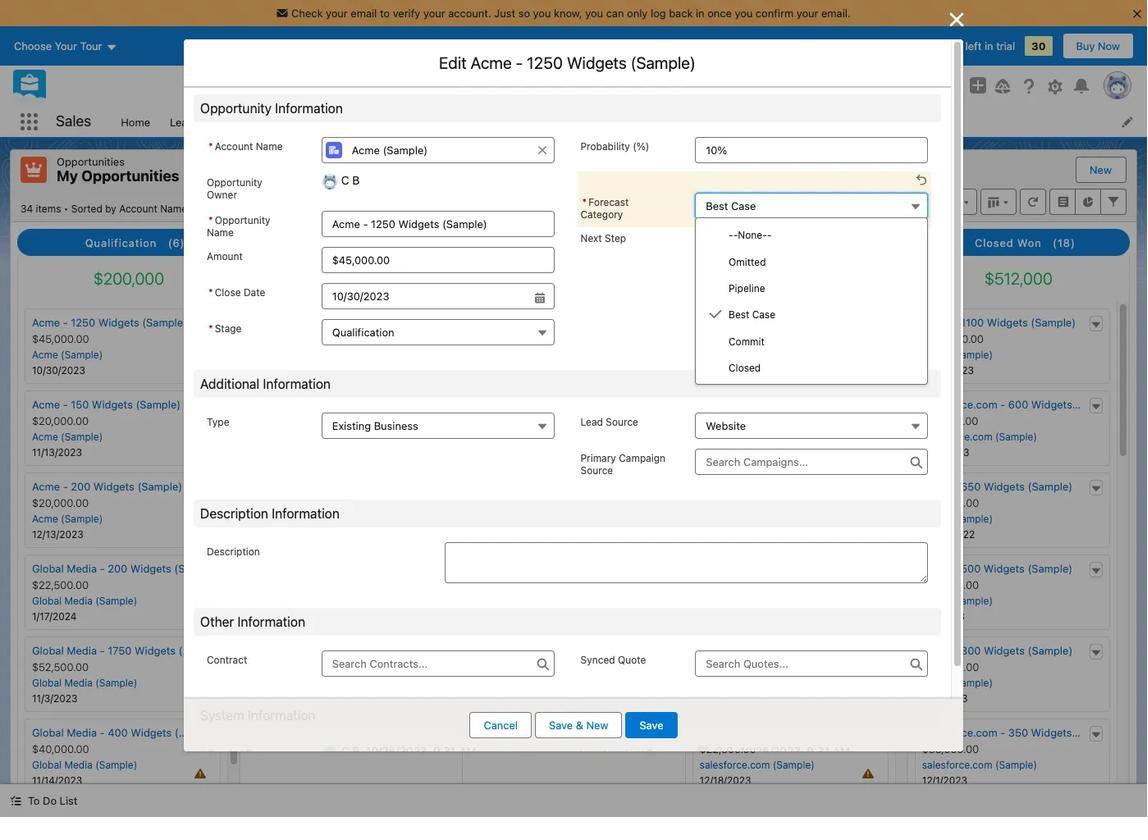 Task type: locate. For each thing, give the bounding box(es) containing it.
* left "close"
[[208, 286, 213, 299]]

opportunity
[[200, 101, 272, 116], [207, 176, 262, 189], [215, 214, 270, 226]]

do
[[43, 794, 57, 807]]

quotes link
[[847, 107, 903, 137]]

$19,500.00 global media (sample)
[[700, 579, 805, 607]]

acme inside $45,000.00 acme (sample) 10/30/2023
[[32, 349, 58, 361]]

1250 inside my opportunities|opportunities|list view element
[[71, 316, 95, 329]]

widgets for acme - 500 widgets (sample)
[[984, 562, 1025, 575]]

acme - 1,200 widgets (sample) link
[[255, 316, 412, 329]]

1 vertical spatial opportunity
[[207, 176, 262, 189]]

leads list item
[[160, 107, 231, 137]]

widgets right 210
[[807, 644, 848, 657]]

$20,000.00 up 11/8/2023
[[700, 661, 756, 674]]

$105,000.00 acme (sample) 10/18/2023
[[922, 332, 993, 377]]

- for salesforce.com - 200 widgets (sample)
[[333, 398, 338, 411]]

text default image for acme - 650 widgets (sample)
[[1091, 483, 1102, 495]]

* for * opportunity name
[[208, 214, 213, 226]]

text default image for acme - 300 widgets (sample)
[[1091, 647, 1102, 659]]

stage
[[215, 322, 242, 335]]

- for salesforce.com - 350 widgets (sample)
[[1000, 726, 1005, 739]]

0 horizontal spatial save
[[549, 719, 573, 732]]

None search field
[[741, 188, 938, 215]]

widgets
[[567, 53, 627, 72], [98, 316, 139, 329], [323, 316, 365, 329], [759, 316, 800, 329], [987, 316, 1028, 329], [92, 398, 133, 411], [363, 398, 404, 411], [760, 398, 801, 411], [1031, 398, 1072, 411], [93, 480, 134, 493], [984, 480, 1025, 493], [130, 562, 171, 575], [984, 562, 1025, 575], [135, 644, 176, 657], [807, 644, 848, 657], [984, 644, 1025, 657], [131, 726, 172, 739], [808, 726, 849, 739], [1031, 726, 1072, 739]]

acme up "1/16/2023"
[[922, 677, 948, 689]]

0 vertical spatial 200
[[341, 398, 360, 411]]

2 vertical spatial name
[[207, 226, 234, 239]]

text default image for salesforce.com - 600 widgets (sample)
[[1091, 401, 1102, 413]]

11/8/2023
[[700, 693, 745, 705]]

$22,500.00 up 12/18/2023
[[700, 743, 756, 756]]

global media - 1750 widgets (sample) link
[[32, 644, 223, 657]]

global media (sample) link for 400
[[32, 759, 137, 771]]

dashboards list item
[[667, 107, 768, 137]]

acme up 10/18/2023 on the top
[[922, 349, 948, 361]]

best case up --none--
[[706, 199, 756, 213]]

- for acme - 1,200 widgets (sample)
[[285, 316, 290, 329]]

0 horizontal spatial name
[[160, 202, 187, 215]]

updated
[[197, 202, 237, 215]]

2 9:31 from the left
[[807, 744, 830, 758]]

0 vertical spatial new
[[1090, 163, 1112, 176]]

widgets for acme - 1100 widgets (sample)
[[987, 316, 1028, 329]]

once
[[707, 7, 732, 20]]

* close date
[[208, 286, 265, 299]]

acme - 140 widgets (sample) link
[[700, 398, 849, 411]]

0 vertical spatial opportunity
[[200, 101, 272, 116]]

trial
[[996, 39, 1015, 53]]

save
[[549, 719, 573, 732], [640, 719, 663, 732]]

0 vertical spatial case
[[731, 199, 756, 213]]

case
[[731, 199, 756, 213], [752, 309, 775, 321]]

acme up 9/4/2023
[[922, 595, 948, 607]]

1 vertical spatial source
[[581, 464, 613, 477]]

widgets inside acme - 200 widgets (sample) $20,000.00 acme (sample) 12/13/2023
[[93, 480, 134, 493]]

1250 up 'search...' button
[[527, 53, 563, 72]]

home link
[[111, 107, 160, 137]]

1 vertical spatial closed
[[729, 362, 761, 374]]

in
[[696, 7, 705, 20], [985, 39, 993, 53]]

1 vertical spatial global media (sample) link
[[32, 677, 137, 689]]

type
[[207, 416, 229, 428]]

category
[[581, 208, 623, 221]]

global media (sample) link down $52,500.00
[[32, 677, 137, 689]]

leads link
[[160, 107, 209, 137]]

- for acme - 500 widgets (sample)
[[953, 562, 958, 575]]

1 horizontal spatial by
[[646, 748, 658, 760]]

log
[[651, 7, 666, 20]]

global media (sample) link up 1/17/2024
[[32, 595, 137, 607]]

0 horizontal spatial group
[[207, 283, 554, 309]]

*
[[208, 140, 213, 153], [582, 196, 587, 208], [208, 214, 213, 226], [208, 286, 213, 299], [208, 322, 213, 335]]

* inside "group"
[[208, 286, 213, 299]]

(sample) inside $45,000.00 acme (sample) 10/30/2023
[[61, 349, 103, 361]]

widgets right 500 at right bottom
[[984, 562, 1025, 575]]

opportunity up "* account name"
[[200, 101, 272, 116]]

1,200
[[293, 316, 321, 329]]

media inside the $40,000.00 global media (sample) 11/14/2023
[[64, 759, 93, 771]]

acme (sample) link
[[32, 349, 103, 361], [255, 349, 325, 361], [700, 349, 770, 361], [922, 349, 993, 361], [32, 431, 103, 443], [700, 431, 770, 443], [32, 513, 103, 525], [922, 513, 993, 525], [922, 595, 993, 607], [922, 677, 993, 689]]

acme inside '$60,000.00 acme (sample) 10/24/2022'
[[922, 513, 948, 525]]

1 horizontal spatial in
[[985, 39, 993, 53]]

list
[[111, 107, 1147, 137]]

acme up 11/13/2023
[[32, 431, 58, 443]]

1 horizontal spatial account
[[215, 140, 253, 153]]

$45,000.00
[[32, 332, 89, 346]]

source right lead
[[606, 416, 638, 428]]

select list display image
[[981, 188, 1017, 215]]

global media - 1750 widgets (sample)
[[32, 644, 223, 657]]

closed inside my opportunities|opportunities|list view element
[[975, 236, 1014, 250]]

2 save from the left
[[640, 719, 663, 732]]

widgets for acme - 1250 widgets (sample)
[[98, 316, 139, 329]]

quotes
[[857, 115, 893, 128]]

10/26/2023, for created by
[[366, 744, 430, 758]]

your right 'verify'
[[423, 7, 445, 20]]

200 for salesforce.com
[[341, 398, 360, 411]]

• right the items
[[64, 202, 69, 215]]

opportunities link
[[404, 107, 492, 137]]

1 save from the left
[[549, 719, 573, 732]]

1 • from the left
[[64, 202, 69, 215]]

name inside * opportunity name
[[207, 226, 234, 239]]

2 , 10/26/2023, 9:31 am from the left
[[734, 744, 850, 758]]

pipeline
[[729, 282, 765, 295]]

media down $10,000.00
[[732, 513, 760, 525]]

* inside * forecast category
[[582, 196, 587, 208]]

Synced Quote text field
[[695, 651, 928, 677]]

widgets right 1750
[[135, 644, 176, 657]]

save for save & new
[[549, 719, 573, 732]]

1 horizontal spatial new
[[1090, 163, 1112, 176]]

$20,000.00 inside acme - 200 widgets (sample) $20,000.00 acme (sample) 12/13/2023
[[32, 496, 89, 510]]

save up modified
[[640, 719, 663, 732]]

2 global media (sample) link from the top
[[32, 677, 137, 689]]

1 horizontal spatial ,
[[734, 744, 737, 758]]

owner
[[207, 189, 237, 201]]

global media (sample) link for 1750
[[32, 677, 137, 689]]

am
[[459, 744, 476, 758], [833, 744, 850, 758]]

synced quote
[[581, 654, 646, 666]]

$50,000.00
[[922, 579, 979, 592]]

information for opportunity information
[[275, 101, 343, 116]]

1 horizontal spatial you
[[585, 7, 603, 20]]

0 horizontal spatial closed
[[729, 362, 761, 374]]

(sample) inside $19,500.00 global media (sample)
[[763, 595, 805, 607]]

2 horizontal spatial 200
[[341, 398, 360, 411]]

list box inside best case list item
[[695, 217, 928, 385]]

0 horizontal spatial 10/26/2023,
[[366, 744, 430, 758]]

acme inside $105,000.00 acme (sample) 10/18/2023
[[922, 349, 948, 361]]

global down $10,000.00
[[700, 513, 729, 525]]

acme (sample) link down $50,000.00
[[922, 595, 993, 607]]

left
[[965, 39, 982, 53]]

2 horizontal spatial name
[[256, 140, 283, 153]]

widgets right 650
[[984, 480, 1025, 493]]

0 horizontal spatial •
[[64, 202, 69, 215]]

opportunity up a
[[207, 176, 262, 189]]

$17,000.00
[[700, 332, 753, 346]]

1 horizontal spatial closed
[[975, 236, 1014, 250]]

acme (sample) link up 11/13/2023
[[32, 431, 103, 443]]

1 vertical spatial account
[[119, 202, 157, 215]]

1 horizontal spatial save
[[640, 719, 663, 732]]

(sample) inside $105,000.00 acme (sample) 10/18/2023
[[951, 349, 993, 361]]

widgets right 600
[[1031, 398, 1072, 411]]

(sample) inside $10,000.00 global media (sample)
[[763, 513, 805, 525]]

in right back
[[696, 7, 705, 20]]

text default image for acme - 1250 widgets (sample)
[[201, 319, 213, 331]]

0 vertical spatial global media (sample) link
[[32, 595, 137, 607]]

- for salesforce.com - 210 widgets (sample)
[[778, 644, 783, 657]]

* inside * opportunity name
[[208, 214, 213, 226]]

Lead Source button
[[695, 413, 928, 439]]

1 vertical spatial qualification
[[332, 326, 394, 339]]

$36,000.00
[[922, 661, 979, 674]]

acme (sample) link for acme - 650 widgets (sample)
[[922, 513, 993, 525]]

2 horizontal spatial you
[[735, 7, 753, 20]]

0 horizontal spatial 1250
[[71, 316, 95, 329]]

salesforce.com (sample) link down salesforce.com - 200 widgets (sample)
[[255, 431, 370, 443]]

1 horizontal spatial name
[[207, 226, 234, 239]]

* for * close date
[[208, 286, 213, 299]]

0 vertical spatial $22,500.00
[[700, 414, 756, 428]]

group up the acme - 1,200 widgets (sample)
[[207, 283, 554, 309]]

global up 11/3/2023 on the left bottom
[[32, 677, 62, 689]]

back
[[669, 7, 693, 20]]

name down accounts list item
[[256, 140, 283, 153]]

acme right edit on the top left of page
[[471, 53, 512, 72]]

1 am from the left
[[459, 744, 476, 758]]

media inside $10,000.00 global media (sample)
[[732, 513, 760, 525]]

information for other information
[[237, 615, 305, 629]]

1 horizontal spatial , 10/26/2023, 9:31 am
[[734, 744, 850, 758]]

widgets right 1100
[[987, 316, 1028, 329]]

text default image for acme - 140 widgets (sample)
[[869, 401, 880, 413]]

other information
[[200, 615, 305, 629]]

1 vertical spatial best case
[[729, 309, 775, 321]]

acme up 11/21/2023
[[255, 349, 281, 361]]

widgets down $200,000
[[98, 316, 139, 329]]

acme up "10/24/2022"
[[922, 513, 948, 525]]

, 10/26/2023, 9:31 am for last modified by
[[734, 744, 850, 758]]

qualification down $164,000
[[332, 326, 394, 339]]

widgets right 240
[[808, 726, 849, 739]]

case inside option
[[752, 309, 775, 321]]

None text field
[[321, 211, 554, 237], [321, 283, 554, 309], [321, 211, 554, 237], [321, 283, 554, 309]]

contacts list item
[[318, 107, 404, 137]]

widgets for acme - 1,200 widgets (sample)
[[323, 316, 365, 329]]

widgets down acme - 200 widgets (sample) $20,000.00 acme (sample) 12/13/2023
[[130, 562, 171, 575]]

negotiation
[[756, 236, 822, 250]]

description
[[200, 506, 268, 521], [207, 546, 260, 558]]

widgets for acme - 170 widgets (sample) $17,000.00 acme (sample) 1/15/2024
[[759, 316, 800, 329]]

acme (sample) link down $60,000.00
[[922, 513, 993, 525]]

1 your from the left
[[326, 7, 348, 20]]

name up (6)
[[160, 202, 187, 215]]

media up $52,500.00
[[67, 644, 97, 657]]

3 your from the left
[[797, 7, 818, 20]]

account down accounts
[[215, 140, 253, 153]]

(18)
[[1053, 236, 1076, 250]]

* account name
[[208, 140, 283, 153]]

2 , from the left
[[734, 744, 737, 758]]

quotes list item
[[847, 107, 924, 137]]

acme (sample) link for acme - 1,200 widgets (sample)
[[255, 349, 325, 361]]

2 vertical spatial $20,000.00
[[700, 661, 756, 674]]

search... button
[[384, 73, 712, 99]]

global inside the $40,000.00 global media (sample) 11/14/2023
[[32, 759, 62, 771]]

* forecast category
[[581, 196, 629, 221]]

case down "pipeline"
[[752, 309, 775, 321]]

acme (sample) link down $36,000.00
[[922, 677, 993, 689]]

won
[[1017, 236, 1042, 250]]

1 horizontal spatial qualification
[[332, 326, 394, 339]]

0 horizontal spatial you
[[533, 7, 551, 20]]

0 vertical spatial $20,000.00
[[32, 414, 89, 428]]

1 horizontal spatial group
[[922, 76, 957, 96]]

acme (sample) link for acme - 140 widgets (sample)
[[700, 431, 770, 443]]

$34,000.00 salesforce.com (sample)
[[255, 496, 370, 525]]

acme (sample) link down $45,000.00 at the top left of page
[[32, 349, 103, 361]]

- inside global media - 200 widgets (sample) $22,500.00 global media (sample) 1/17/2024
[[100, 562, 105, 575]]

1 horizontal spatial •
[[190, 202, 194, 215]]

salesforce.com (sample) link for salesforce.com - 240 widgets (sample)
[[700, 759, 815, 771]]

1 horizontal spatial 1250
[[527, 53, 563, 72]]

0 vertical spatial in
[[696, 7, 705, 20]]

source left campaign
[[581, 464, 613, 477]]

0 vertical spatial description
[[200, 506, 268, 521]]

acme up the "$17,000.00"
[[700, 316, 728, 329]]

$22,500.00 for acme
[[700, 414, 756, 428]]

salesforce.com (sample) link for salesforce.com - 600 widgets (sample)
[[922, 431, 1037, 443]]

30
[[1032, 39, 1046, 53]]

by right the created on the left of page
[[246, 748, 258, 760]]

by down save button
[[646, 748, 658, 760]]

accounts
[[241, 115, 287, 128]]

0 horizontal spatial ,
[[360, 744, 363, 758]]

acme (sample) link for acme - 1250 widgets (sample)
[[32, 349, 103, 361]]

acme up 1/2/2024
[[700, 431, 726, 443]]

0 vertical spatial best case
[[706, 199, 756, 213]]

email
[[351, 7, 377, 20]]

widgets down $20,000.00 acme (sample) 11/13/2023
[[93, 480, 134, 493]]

Description text field
[[445, 542, 928, 583]]

acme - 1250 widgets (sample)
[[32, 316, 187, 329]]

34 items • sorted by account name • updated a few seconds ago
[[21, 202, 327, 215]]

0 horizontal spatial am
[[459, 744, 476, 758]]

0 horizontal spatial by
[[246, 748, 258, 760]]

acme inside acme (sample) 11/21/2023
[[255, 349, 281, 361]]

2 am from the left
[[833, 744, 850, 758]]

Probability (%) text field
[[695, 137, 928, 163]]

cancel button
[[470, 712, 532, 738]]

0 vertical spatial closed
[[975, 236, 1014, 250]]

am down salesforce.com - 240 widgets (sample) link
[[833, 744, 850, 758]]

3 you from the left
[[735, 7, 753, 20]]

widgets right 150
[[92, 398, 133, 411]]

- inside acme - 200 widgets (sample) $20,000.00 acme (sample) 12/13/2023
[[63, 480, 68, 493]]

12/1/2023
[[922, 775, 967, 787]]

1 horizontal spatial 10/26/2023,
[[740, 744, 804, 758]]

1 horizontal spatial 9:31
[[807, 744, 830, 758]]

0 horizontal spatial qualification
[[85, 236, 157, 250]]

list box containing --none--
[[695, 217, 928, 385]]

widgets up existing business
[[363, 398, 404, 411]]

by
[[246, 748, 258, 760], [646, 748, 658, 760]]

2 vertical spatial global media (sample) link
[[32, 759, 137, 771]]

group down days
[[922, 76, 957, 96]]

$20,000.00 inside $20,000.00 salesforce.com (sample) 11/8/2023
[[700, 661, 756, 674]]

1 vertical spatial description
[[207, 546, 260, 558]]

- for acme - 150 widgets (sample)
[[63, 398, 68, 411]]

9:31 for last modified by
[[807, 744, 830, 758]]

1 9:31 from the left
[[433, 744, 456, 758]]

acme up 10/30/2023
[[32, 349, 58, 361]]

$60,000.00 acme (sample) 10/24/2022
[[922, 496, 993, 541]]

350
[[1008, 726, 1028, 739]]

Primary Campaign Source text field
[[695, 449, 928, 475]]

widgets for acme - 650 widgets (sample)
[[984, 480, 1025, 493]]

analysis
[[340, 236, 387, 250]]

salesforce.com
[[255, 398, 330, 411], [922, 398, 998, 411], [255, 431, 325, 443], [922, 431, 993, 443], [255, 513, 325, 525], [700, 644, 775, 657], [700, 677, 770, 689], [700, 726, 775, 739], [922, 726, 998, 739], [700, 759, 770, 771], [922, 759, 993, 771]]

account inside my opportunities|opportunities|list view element
[[119, 202, 157, 215]]

34
[[21, 202, 33, 215]]

media down "$19,500.00"
[[732, 595, 760, 607]]

1 vertical spatial best
[[729, 309, 749, 321]]

$22,500.00 inside "$22,500.00 acme (sample) 1/2/2024"
[[700, 414, 756, 428]]

account
[[215, 140, 253, 153], [119, 202, 157, 215]]

just
[[494, 7, 515, 20]]

170
[[738, 316, 756, 329]]

acme (sample) link for acme - 1100 widgets (sample)
[[922, 349, 993, 361]]

1 vertical spatial case
[[752, 309, 775, 321]]

$10,000.00
[[700, 496, 755, 510]]

other
[[200, 615, 234, 629]]

2 you from the left
[[585, 7, 603, 20]]

1 , 10/26/2023, 9:31 am from the left
[[360, 744, 476, 758]]

1 , from the left
[[360, 744, 363, 758]]

text default image for global media - 1750 widgets (sample)
[[201, 647, 213, 659]]

can
[[606, 7, 624, 20]]

closed down commit
[[729, 362, 761, 374]]

closed inside list box
[[729, 362, 761, 374]]

text default image
[[709, 308, 722, 321], [201, 319, 213, 331], [869, 401, 880, 413], [1091, 565, 1102, 577], [201, 647, 213, 659], [869, 647, 880, 659], [1091, 647, 1102, 659], [1091, 729, 1102, 741]]

opportunities down sales
[[57, 155, 125, 168]]

opportunity for information
[[200, 101, 272, 116]]

0 horizontal spatial 9:31
[[433, 744, 456, 758]]

0 horizontal spatial new
[[586, 719, 608, 732]]

few
[[248, 202, 265, 215]]

acme inside $36,000.00 acme (sample) 1/16/2023
[[922, 677, 948, 689]]

$22,500.00 inside $22,500.00 salesforce.com (sample) 12/18/2023
[[700, 743, 756, 756]]

(0)
[[602, 236, 619, 250]]

1 horizontal spatial am
[[833, 744, 850, 758]]

sorted
[[71, 202, 102, 215]]

$35,000.00 salesforce.com (sample) 12/1/2023
[[922, 743, 1037, 787]]

1 you from the left
[[533, 7, 551, 20]]

acme (sample) link up 12/13/2023
[[32, 513, 103, 525]]

(sample) inside $20,000.00 acme (sample) 11/13/2023
[[61, 431, 103, 443]]

name up amount
[[207, 226, 234, 239]]

salesforce.com (sample) link for salesforce.com - 200 widgets (sample)
[[255, 431, 370, 443]]

save left &
[[549, 719, 573, 732]]

$164,000
[[317, 269, 386, 288]]

600
[[1008, 398, 1028, 411]]

0 horizontal spatial in
[[696, 7, 705, 20]]

1 vertical spatial 200
[[71, 480, 91, 493]]

200 inside acme - 200 widgets (sample) $20,000.00 acme (sample) 12/13/2023
[[71, 480, 91, 493]]

list box
[[695, 217, 928, 385]]

to do list
[[28, 794, 77, 807]]

buy
[[1076, 39, 1095, 53]]

widgets right 170
[[759, 316, 800, 329]]

media down the $40,000.00
[[64, 759, 93, 771]]

200 down acme - 200 widgets (sample) $20,000.00 acme (sample) 12/13/2023
[[108, 562, 127, 575]]

200 inside global media - 200 widgets (sample) $22,500.00 global media (sample) 1/17/2024
[[108, 562, 127, 575]]

2 vertical spatial opportunity
[[215, 214, 270, 226]]

global up 11/14/2023
[[32, 759, 62, 771]]

* for * account name
[[208, 140, 213, 153]]

ago
[[309, 202, 327, 215]]

widgets for salesforce.com - 200 widgets (sample)
[[363, 398, 404, 411]]

your left the 'email.' on the right top of the page
[[797, 7, 818, 20]]

0 horizontal spatial best
[[706, 199, 728, 213]]

widgets for acme - 200 widgets (sample) $20,000.00 acme (sample) 12/13/2023
[[93, 480, 134, 493]]

widgets right 1,200
[[323, 316, 365, 329]]

my opportunities|opportunities|list view element
[[10, 149, 1137, 817]]

acme - 650 widgets (sample)
[[922, 480, 1073, 493]]

acme up 1/15/2024
[[700, 349, 726, 361]]

240
[[786, 726, 806, 739]]

0 horizontal spatial your
[[326, 7, 348, 20]]

reports list item
[[768, 107, 847, 137]]

2 vertical spatial $22,500.00
[[700, 743, 756, 756]]

salesforce.com (sample) link for salesforce.com - 210 widgets (sample)
[[700, 677, 815, 689]]

name for * account name
[[256, 140, 283, 153]]

text default image for acme - 1100 widgets (sample)
[[1091, 319, 1102, 331]]

case up --none--
[[731, 199, 756, 213]]

1 horizontal spatial best
[[729, 309, 749, 321]]

none search field inside my opportunities|opportunities|list view element
[[741, 188, 938, 215]]

salesforce.com inside $20,000.00 salesforce.com (sample) 11/8/2023
[[700, 677, 770, 689]]

acme (sample) link down commit
[[700, 349, 770, 361]]

global down "$19,500.00"
[[700, 595, 729, 607]]

acme (sample) link up 1/2/2024
[[700, 431, 770, 443]]

global inside $10,000.00 global media (sample)
[[700, 513, 729, 525]]

save for save
[[640, 719, 663, 732]]

1/15/2024
[[700, 364, 745, 377]]

qualification down by
[[85, 236, 157, 250]]

0 horizontal spatial , 10/26/2023, 9:31 am
[[360, 744, 476, 758]]

dashboards link
[[667, 107, 746, 137]]

acme (sample) link down the '$105,000.00'
[[922, 349, 993, 361]]

1 horizontal spatial your
[[423, 7, 445, 20]]

* down owner
[[208, 214, 213, 226]]

probability (%)
[[581, 140, 649, 153]]

group
[[922, 76, 957, 96], [207, 283, 554, 309]]

salesforce.com (sample) link up 12/18/2023
[[700, 759, 815, 771]]

1 10/26/2023, from the left
[[366, 744, 430, 758]]

0 vertical spatial qualification
[[85, 236, 157, 250]]

0 vertical spatial name
[[256, 140, 283, 153]]

media down $52,500.00
[[64, 677, 93, 689]]

widgets for salesforce.com - 350 widgets (sample)
[[1031, 726, 1072, 739]]

widgets inside "acme - 170 widgets (sample) $17,000.00 acme (sample) 1/15/2024"
[[759, 316, 800, 329]]

$35,000.00
[[922, 743, 979, 756]]

* for * forecast category
[[582, 196, 587, 208]]

global up the $40,000.00
[[32, 726, 64, 739]]

best case
[[706, 199, 756, 213], [729, 309, 775, 321]]

* left forecast on the top right of the page
[[582, 196, 587, 208]]

1 vertical spatial $22,500.00
[[32, 579, 89, 592]]

1 vertical spatial $20,000.00
[[32, 496, 89, 510]]

1 vertical spatial 1250
[[71, 316, 95, 329]]

1 vertical spatial name
[[160, 202, 187, 215]]

opportunities up acme (sample) 'text field'
[[414, 115, 482, 128]]

2 10/26/2023, from the left
[[740, 744, 804, 758]]

$22,500.00 for salesforce.com
[[700, 743, 756, 756]]

contacts
[[328, 115, 373, 128]]

- inside "acme - 170 widgets (sample) $17,000.00 acme (sample) 1/15/2024"
[[731, 316, 735, 329]]

3 global media (sample) link from the top
[[32, 759, 137, 771]]

1 vertical spatial in
[[985, 39, 993, 53]]

$20,000.00 up 12/13/2023
[[32, 496, 89, 510]]

leave feedback
[[845, 39, 925, 53]]

acme (sample) link up 11/21/2023
[[255, 349, 325, 361]]

0 horizontal spatial account
[[119, 202, 157, 215]]

1 horizontal spatial 200
[[108, 562, 127, 575]]

1 vertical spatial group
[[207, 283, 554, 309]]

$20,000.00 for $20,000.00 acme (sample) 11/13/2023
[[32, 414, 89, 428]]

opportunity down opportunity owner
[[215, 214, 270, 226]]

2 vertical spatial 200
[[108, 562, 127, 575]]

new inside my opportunities|opportunities|list view element
[[1090, 163, 1112, 176]]

$20,000.00 inside $20,000.00 acme (sample) 11/13/2023
[[32, 414, 89, 428]]

2 horizontal spatial your
[[797, 7, 818, 20]]

best case inside button
[[706, 199, 756, 213]]

0 vertical spatial best
[[706, 199, 728, 213]]

edit acme - 1250 widgets (sample)
[[439, 53, 696, 72]]

0 horizontal spatial 200
[[71, 480, 91, 493]]

0 vertical spatial group
[[922, 76, 957, 96]]

(sample) inside "$35,000.00 salesforce.com (sample) 12/1/2023"
[[995, 759, 1037, 771]]

1250 up $45,000.00 at the top left of page
[[71, 316, 95, 329]]

text default image
[[1091, 319, 1102, 331], [1091, 401, 1102, 413], [1091, 483, 1102, 495], [10, 795, 21, 807]]

11/13/2023
[[32, 446, 82, 459]]

closed for closed won
[[975, 236, 1014, 250]]



Task type: vqa. For each thing, say whether or not it's contained in the screenshot.
the $20,000.00 Acme (Sample) 11/13/2023
yes



Task type: describe. For each thing, give the bounding box(es) containing it.
Amount text field
[[321, 247, 554, 273]]

1 vertical spatial new
[[586, 719, 608, 732]]

9:31 for created by
[[433, 744, 456, 758]]

information for system information
[[248, 708, 316, 723]]

widgets for salesforce.com - 600 widgets (sample)
[[1031, 398, 1072, 411]]

to do list button
[[0, 784, 87, 817]]

0 vertical spatial 1250
[[527, 53, 563, 72]]

--none--
[[729, 229, 772, 242]]

name inside my opportunities|opportunities|list view element
[[160, 202, 187, 215]]

acme left 150
[[32, 398, 60, 411]]

acme up the '$105,000.00'
[[922, 316, 950, 329]]

best case option
[[696, 301, 927, 328]]

1 global media (sample) link from the top
[[32, 595, 137, 607]]

$45,000.00 acme (sample) 10/30/2023
[[32, 332, 103, 377]]

lead
[[581, 416, 603, 428]]

group containing *
[[207, 283, 554, 309]]

new button
[[1077, 158, 1125, 182]]

closed for closed
[[729, 362, 761, 374]]

acme inside $20,000.00 acme (sample) 11/13/2023
[[32, 431, 58, 443]]

- for --none--
[[733, 229, 738, 242]]

acme (sample) link for acme - 300 widgets (sample)
[[922, 677, 993, 689]]

$200,000
[[94, 269, 164, 288]]

$20,000.00 for $20,000.00 salesforce.com (sample) 11/8/2023
[[700, 661, 756, 674]]

$36,000.00 acme (sample) 1/16/2023
[[922, 661, 993, 705]]

$105,000.00
[[922, 332, 984, 346]]

* stage
[[208, 322, 242, 335]]

cancel
[[484, 719, 518, 732]]

to
[[28, 794, 40, 807]]

contacts link
[[318, 107, 383, 137]]

salesforce.com inside "$35,000.00 salesforce.com (sample) 12/1/2023"
[[922, 759, 993, 771]]

widgets down can
[[567, 53, 627, 72]]

global media - 200 widgets (sample) link
[[32, 562, 219, 575]]

acme up $50,000.00
[[922, 562, 950, 575]]

modified
[[603, 748, 644, 760]]

widgets for acme - 150 widgets (sample)
[[92, 398, 133, 411]]

opportunities inside list item
[[414, 115, 482, 128]]

10/30/2023
[[32, 364, 85, 377]]

created
[[207, 748, 244, 760]]

am for created by
[[459, 744, 476, 758]]

acme inside $50,000.00 acme (sample) 9/4/2023
[[922, 595, 948, 607]]

widgets for acme - 300 widgets (sample)
[[984, 644, 1025, 657]]

200 for acme
[[71, 480, 91, 493]]

text default image inside best case option
[[709, 308, 722, 321]]

date
[[244, 286, 265, 299]]

leave feedback link
[[845, 39, 925, 53]]

widgets for salesforce.com - 240 widgets (sample)
[[808, 726, 849, 739]]

salesforce.com inside $34,000.00 salesforce.com (sample)
[[255, 513, 325, 525]]

salesforce.com - 200 widgets (sample) link
[[255, 398, 452, 411]]

Search My Opportunities list view. search field
[[741, 188, 938, 215]]

save & new
[[549, 719, 608, 732]]

acme up 'website' in the bottom of the page
[[700, 398, 728, 411]]

widgets for salesforce.com - 210 widgets (sample)
[[807, 644, 848, 657]]

12/13/2023
[[32, 528, 84, 541]]

$211,500
[[764, 269, 829, 288]]

forecasts
[[609, 115, 657, 128]]

- for acme - 1100 widgets (sample)
[[953, 316, 958, 329]]

(sample) inside the $40,000.00 global media (sample) 11/14/2023
[[95, 759, 137, 771]]

(sample) inside $50,000.00 acme (sample) 9/4/2023
[[951, 595, 993, 607]]

Contract text field
[[321, 651, 554, 677]]

so
[[518, 7, 530, 20]]

Stage, Qualification button
[[321, 319, 554, 345]]

acme down "date"
[[255, 316, 283, 329]]

global down 12/13/2023
[[32, 562, 64, 575]]

step
[[605, 232, 626, 245]]

close
[[215, 286, 241, 299]]

- for salesforce.com - 600 widgets (sample)
[[1000, 398, 1005, 411]]

- for acme - 140 widgets (sample)
[[731, 398, 735, 411]]

acme - 200 widgets (sample) link
[[32, 480, 182, 493]]

dashboards
[[677, 115, 736, 128]]

acme - 150 widgets (sample)
[[32, 398, 181, 411]]

acme up $45,000.00 at the top left of page
[[32, 316, 60, 329]]

500
[[961, 562, 981, 575]]

salesforce.com (sample) link down $34,000.00
[[255, 513, 370, 525]]

650
[[961, 480, 981, 493]]

(sample) inside $34,000.00 salesforce.com (sample)
[[328, 513, 370, 525]]

amount
[[207, 250, 243, 263]]

acme up 12/13/2023
[[32, 513, 58, 525]]

2 your from the left
[[423, 7, 445, 20]]

reports
[[777, 115, 816, 128]]

qualification inside qualification button
[[332, 326, 394, 339]]

acme (sample) link for acme - 150 widgets (sample)
[[32, 431, 103, 443]]

acme - 150 widgets (sample) link
[[32, 398, 181, 411]]

buy now button
[[1062, 33, 1134, 59]]

existing business
[[332, 419, 418, 432]]

opportunity inside * opportunity name
[[215, 214, 270, 226]]

best inside option
[[729, 309, 749, 321]]

list view controls image
[[941, 188, 977, 215]]

* opportunity name
[[207, 214, 270, 239]]

my opportunities status
[[21, 202, 197, 215]]

$60,000.00
[[922, 496, 979, 510]]

0 vertical spatial account
[[215, 140, 253, 153]]

- for acme - 300 widgets (sample)
[[953, 644, 958, 657]]

0 vertical spatial source
[[606, 416, 638, 428]]

description for description
[[207, 546, 260, 558]]

contract
[[207, 654, 247, 666]]

verify
[[393, 7, 420, 20]]

10/18/2023
[[922, 364, 974, 377]]

, for last modified by
[[734, 744, 737, 758]]

acme (sample) link for acme - 500 widgets (sample)
[[922, 595, 993, 607]]

to
[[380, 7, 390, 20]]

name for * opportunity name
[[207, 226, 234, 239]]

(sample) inside $22,500.00 salesforce.com (sample) 12/18/2023
[[773, 759, 815, 771]]

salesforce.com inside $75,000.00 salesforce.com (sample) 4/19/2023
[[922, 431, 993, 443]]

best inside button
[[706, 199, 728, 213]]

(%)
[[633, 140, 649, 153]]

media inside $19,500.00 global media (sample)
[[732, 595, 760, 607]]

salesforce.com - 600 widgets (sample)
[[922, 398, 1120, 411]]

2 • from the left
[[190, 202, 194, 215]]

opportunities up by
[[81, 167, 179, 185]]

days
[[938, 39, 962, 53]]

text default image for salesforce.com - 210 widgets (sample)
[[869, 647, 880, 659]]

Forecast Category, Best Case button
[[695, 193, 928, 219]]

$52,500.00
[[32, 661, 89, 674]]

salesforce.com - 600 widgets (sample) link
[[922, 398, 1120, 411]]

needs analysis
[[301, 236, 387, 250]]

closed won
[[975, 236, 1042, 250]]

media inside the $52,500.00 global media (sample) 11/3/2023
[[64, 677, 93, 689]]

1 by from the left
[[246, 748, 258, 760]]

omitted
[[729, 256, 766, 268]]

opportunity for owner
[[207, 176, 262, 189]]

source inside primary campaign source
[[581, 464, 613, 477]]

widgets inside global media - 200 widgets (sample) $22,500.00 global media (sample) 1/17/2024
[[130, 562, 171, 575]]

check
[[291, 7, 323, 20]]

system
[[200, 708, 244, 723]]

accounts list item
[[231, 107, 318, 137]]

- for acme - 200 widgets (sample) $20,000.00 acme (sample) 12/13/2023
[[63, 480, 68, 493]]

list containing home
[[111, 107, 1147, 137]]

my
[[57, 167, 78, 185]]

quote
[[618, 654, 646, 666]]

text default image for salesforce.com - 350 widgets (sample)
[[1091, 729, 1102, 741]]

acme up $36,000.00
[[922, 644, 950, 657]]

media up the $40,000.00
[[67, 726, 97, 739]]

&
[[576, 719, 583, 732]]

acme inside "$22,500.00 acme (sample) 1/2/2024"
[[700, 431, 726, 443]]

opportunity information
[[200, 101, 343, 116]]

(sample) inside $20,000.00 salesforce.com (sample) 11/8/2023
[[773, 677, 815, 689]]

case inside button
[[731, 199, 756, 213]]

best case inside option
[[729, 309, 775, 321]]

salesforce.com inside $22,500.00 salesforce.com (sample) 12/18/2023
[[700, 759, 770, 771]]

$52,500.00 global media (sample) 11/3/2023
[[32, 661, 137, 705]]

calendar list item
[[513, 107, 599, 137]]

4/19/2023
[[922, 446, 970, 459]]

description for description information
[[200, 506, 268, 521]]

$22,500.00 salesforce.com (sample) 12/18/2023
[[700, 743, 815, 787]]

additional information
[[200, 377, 331, 391]]

global media - 400 widgets (sample)
[[32, 726, 220, 739]]

* for * stage
[[208, 322, 213, 335]]

acme up $60,000.00
[[922, 480, 950, 493]]

a
[[240, 202, 245, 215]]

- for acme - 650 widgets (sample)
[[953, 480, 958, 493]]

(sample) inside '$60,000.00 acme (sample) 10/24/2022'
[[951, 513, 993, 525]]

(6)
[[168, 236, 185, 250]]

global up 1/17/2024
[[32, 595, 62, 607]]

only
[[627, 7, 648, 20]]

$22,500.00 inside global media - 200 widgets (sample) $22,500.00 global media (sample) 1/17/2024
[[32, 579, 89, 592]]

salesforce.com - 210 widgets (sample) link
[[700, 644, 896, 657]]

$50,000.00 acme (sample) 9/4/2023
[[922, 579, 993, 623]]

Next Step text field
[[695, 229, 928, 255]]

save button
[[626, 712, 677, 738]]

media up 1/17/2024
[[64, 595, 93, 607]]

information for description information
[[272, 506, 340, 521]]

210
[[786, 644, 804, 657]]

- for acme - 170 widgets (sample) $17,000.00 acme (sample) 1/15/2024
[[731, 316, 735, 329]]

last modified by
[[581, 748, 658, 760]]

(sample) inside $75,000.00 salesforce.com (sample) 4/19/2023
[[995, 431, 1037, 443]]

widgets right the 400
[[131, 726, 172, 739]]

business
[[374, 419, 418, 432]]

last
[[581, 748, 600, 760]]

10/26/2023, for last modified by
[[740, 744, 804, 758]]

(sample) inside acme (sample) 11/21/2023
[[283, 349, 325, 361]]

, 10/26/2023, 9:31 am for created by
[[360, 744, 476, 758]]

, for created by
[[360, 744, 363, 758]]

best case list item
[[577, 171, 931, 385]]

Acme (Sample) text field
[[321, 137, 554, 163]]

acme - 170 widgets (sample) $17,000.00 acme (sample) 1/15/2024
[[700, 316, 848, 377]]

proposal
[[541, 236, 591, 250]]

salesforce.com (sample) link for salesforce.com - 350 widgets (sample)
[[922, 759, 1037, 771]]

global inside the $52,500.00 global media (sample) 11/3/2023
[[32, 677, 62, 689]]

qualification inside my opportunities|opportunities|list view element
[[85, 236, 157, 250]]

media down 12/13/2023
[[67, 562, 97, 575]]

global media - 200 widgets (sample) $22,500.00 global media (sample) 1/17/2024
[[32, 562, 219, 623]]

widgets for acme - 140 widgets (sample)
[[760, 398, 801, 411]]

(sample) inside "$22,500.00 acme (sample) 1/2/2024"
[[728, 431, 770, 443]]

am for last modified by
[[833, 744, 850, 758]]

text default image for acme - 500 widgets (sample)
[[1091, 565, 1102, 577]]

- for salesforce.com - 240 widgets (sample)
[[778, 726, 783, 739]]

know,
[[554, 7, 582, 20]]

(sample) inside the $52,500.00 global media (sample) 11/3/2023
[[95, 677, 137, 689]]

global up $52,500.00
[[32, 644, 64, 657]]

2 by from the left
[[646, 748, 658, 760]]

acme down 11/13/2023
[[32, 480, 60, 493]]

created by
[[207, 748, 258, 760]]

global inside $19,500.00 global media (sample)
[[700, 595, 729, 607]]

acme - 300 widgets (sample) link
[[922, 644, 1073, 657]]

$34,000.00
[[255, 496, 312, 510]]

system information
[[200, 708, 316, 723]]

1/16/2023
[[922, 693, 968, 705]]

text default image inside to do list button
[[10, 795, 21, 807]]

- for acme - 1250 widgets (sample)
[[63, 316, 68, 329]]

opportunities list item
[[404, 107, 513, 137]]

Type button
[[321, 413, 554, 439]]

inverse image
[[947, 10, 967, 30]]

(sample) inside $36,000.00 acme (sample) 1/16/2023
[[951, 677, 993, 689]]

information for additional information
[[263, 377, 331, 391]]

email.
[[821, 7, 851, 20]]

edit
[[439, 53, 467, 72]]



